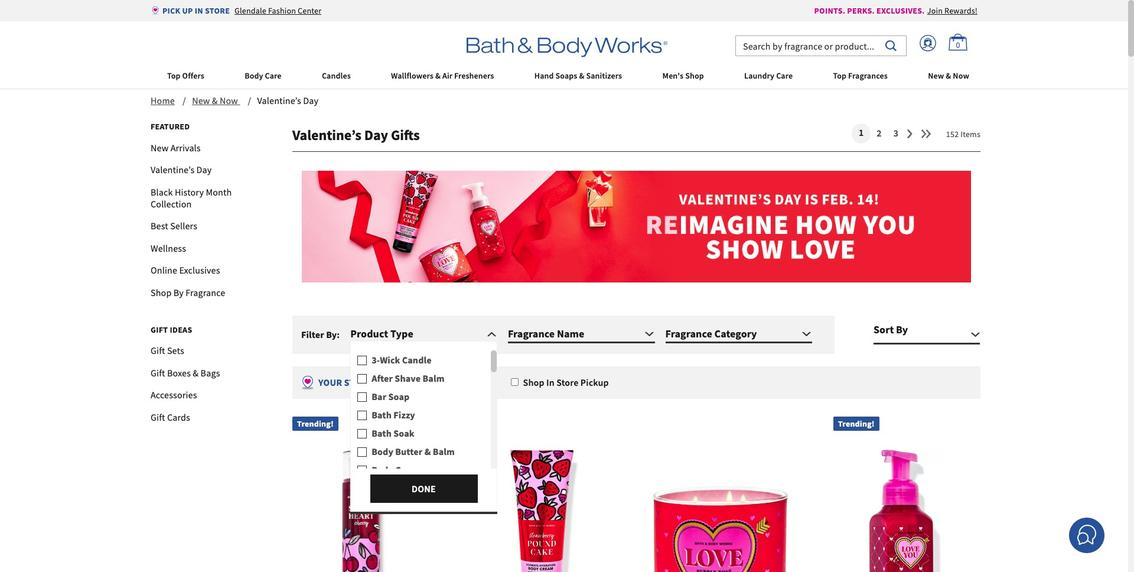 Task type: describe. For each thing, give the bounding box(es) containing it.
bath for bath soak
[[372, 427, 392, 439]]

top for top fragrances
[[834, 70, 847, 81]]

fragrance for fragrance name
[[508, 327, 555, 340]]

online exclusives
[[151, 264, 220, 276]]

new arrivals link
[[151, 142, 258, 153]]

gift sets link
[[151, 345, 258, 356]]

join rewards! link
[[926, 5, 978, 16]]

1
[[859, 126, 864, 138]]

cards
[[167, 411, 190, 423]]

3 link
[[889, 124, 904, 142]]

fizzy
[[394, 409, 415, 421]]

bath soak link
[[358, 424, 485, 442]]

valentine's day
[[151, 164, 212, 176]]

category
[[715, 327, 758, 340]]

top fragrances
[[834, 70, 888, 81]]

body for body cream
[[372, 464, 394, 476]]

name
[[557, 327, 585, 340]]

black
[[151, 186, 173, 198]]

pickup
[[581, 377, 609, 389]]

done link
[[370, 475, 478, 503]]

gift cards link
[[151, 411, 258, 423]]

offers
[[182, 70, 204, 81]]

wellness
[[151, 242, 186, 254]]

shop by fragrance link
[[151, 286, 258, 298]]

filter by fragrance category element
[[666, 326, 813, 343]]

care for body care
[[265, 70, 282, 81]]

gift for gift sets
[[151, 345, 165, 356]]

trending! for "sweetheart cherry fine fragrance mist" image
[[297, 418, 334, 429]]

filter by product type element
[[351, 326, 498, 343]]

1 horizontal spatial new
[[192, 95, 210, 106]]

shop for shop by fragrance
[[151, 286, 172, 298]]

152 items
[[947, 129, 981, 139]]

0
[[957, 40, 961, 50]]

& left 'air'
[[436, 70, 441, 81]]

bar soap
[[372, 391, 410, 402]]

gift for gift cards
[[151, 411, 165, 423]]

arrivals
[[171, 142, 201, 153]]

cream
[[396, 464, 423, 476]]

men's
[[663, 70, 684, 81]]

boxes
[[167, 367, 191, 379]]

gift boxes & bags
[[151, 367, 220, 379]]

new arrivals
[[151, 142, 201, 153]]

0 vertical spatial balm
[[423, 372, 445, 384]]

by for shop
[[174, 286, 184, 298]]

gift ideas
[[151, 324, 192, 335]]

bar soap link
[[358, 387, 485, 405]]

points. perks. exclusives. join rewards!
[[815, 5, 978, 16]]

body care link
[[237, 62, 290, 88]]

filter by fragrance name element
[[508, 326, 655, 343]]

bubbly ros&amp;eacute; 3-wick candle image
[[653, 487, 799, 572]]

after shave balm link
[[358, 369, 485, 387]]

accessories link
[[151, 389, 258, 401]]

after
[[372, 372, 393, 384]]

fragrance for fragrance category
[[666, 327, 713, 340]]

your
[[319, 377, 342, 389]]

points.
[[815, 5, 846, 16]]

2
[[877, 127, 882, 139]]

up
[[182, 5, 193, 16]]

collection
[[151, 198, 192, 210]]

user: sign in or sign up image
[[918, 33, 939, 54]]

0 vertical spatial fashion
[[268, 5, 296, 16]]

gift sets
[[151, 345, 184, 356]]

candle
[[402, 354, 432, 366]]

online exclusives link
[[151, 264, 258, 276]]

valentine's day gifts main content
[[139, 121, 990, 572]]

laundry
[[745, 70, 775, 81]]

hand soaps & sanitizers
[[535, 70, 623, 81]]

month
[[206, 186, 232, 198]]

top offers link
[[151, 62, 213, 88]]

gift boxes & bags link
[[151, 367, 258, 379]]

wallflowers & air fresheners link
[[383, 62, 503, 88]]

3-
[[372, 354, 380, 366]]

accessories
[[151, 389, 197, 401]]

gift cards
[[151, 411, 190, 423]]

body for body care
[[245, 70, 263, 81]]

1 vertical spatial balm
[[433, 446, 455, 457]]

soak
[[394, 427, 415, 439]]

152
[[947, 129, 960, 139]]

exclusives
[[179, 264, 220, 276]]

new & now inside main menu menu bar
[[929, 70, 970, 81]]

body cream
[[372, 464, 423, 476]]

bubbly ros&amp;eacute; gentle &amp;amp; clean foaming hand soap image
[[870, 450, 943, 572]]

shop in store pickup
[[523, 377, 609, 389]]

sweetheart cherry fine fragrance mist image
[[342, 450, 388, 572]]

valentine's day link
[[151, 164, 258, 176]]

top fragrances link
[[825, 62, 897, 88]]

history
[[175, 186, 204, 198]]

fragrance category
[[666, 327, 758, 340]]

shop for shop in store pickup
[[523, 377, 545, 389]]

shop inside main menu menu bar
[[686, 70, 704, 81]]

valentine's day gifts
[[293, 126, 420, 144]]

shave
[[395, 372, 421, 384]]

pick up in store glendale fashion center
[[163, 5, 322, 16]]

items
[[961, 129, 981, 139]]

laundry care link
[[737, 62, 802, 88]]

fragrances
[[849, 70, 888, 81]]

1 vertical spatial new & now
[[192, 95, 238, 106]]

fresheners
[[455, 70, 494, 81]]

0 horizontal spatial new & now link
[[192, 95, 256, 106]]

care for laundry care
[[777, 70, 793, 81]]

trending! for bubbly ros&amp;eacute; gentle &amp;amp; clean foaming hand soap image
[[839, 418, 875, 429]]

type
[[391, 327, 414, 340]]

after shave balm
[[372, 372, 445, 384]]

0 horizontal spatial store
[[205, 5, 230, 16]]

butter
[[396, 446, 423, 457]]

bath and body works image
[[467, 37, 668, 57]]

online
[[151, 264, 177, 276]]

home
[[151, 95, 175, 106]]

0 link
[[949, 31, 968, 53]]

0 horizontal spatial glendale
[[235, 5, 267, 16]]



Task type: locate. For each thing, give the bounding box(es) containing it.
shop by fragrance
[[151, 286, 225, 298]]

0 vertical spatial shop
[[686, 70, 704, 81]]

candles
[[322, 70, 351, 81]]

1 horizontal spatial trending!
[[839, 418, 875, 429]]

2 link
[[873, 124, 887, 142]]

exclusives.
[[877, 5, 926, 16]]

0 vertical spatial new & now
[[929, 70, 970, 81]]

1 horizontal spatial day
[[365, 126, 388, 144]]

2 bath from the top
[[372, 427, 392, 439]]

1 care from the left
[[265, 70, 282, 81]]

0 horizontal spatial fragrance
[[186, 286, 225, 298]]

laundry care
[[745, 70, 793, 81]]

2 gift from the top
[[151, 345, 165, 356]]

1 vertical spatial glendale fashion center button
[[378, 377, 493, 389]]

1 vertical spatial in
[[547, 377, 555, 389]]

0 horizontal spatial care
[[265, 70, 282, 81]]

balm up body cream link
[[433, 446, 455, 457]]

0 horizontal spatial by
[[174, 286, 184, 298]]

banner containing 0
[[0, 31, 1129, 90]]

0 vertical spatial body
[[245, 70, 263, 81]]

1 horizontal spatial glendale fashion center button
[[378, 377, 493, 389]]

1 trending! from the left
[[297, 418, 334, 429]]

0 horizontal spatial fashion
[[268, 5, 296, 16]]

new & now down offers on the left of page
[[192, 95, 238, 106]]

3 gift from the top
[[151, 367, 165, 379]]

1 horizontal spatial in
[[547, 377, 555, 389]]

1 vertical spatial day
[[197, 164, 212, 176]]

fragrance name
[[508, 327, 585, 340]]

0 vertical spatial day
[[365, 126, 388, 144]]

3
[[894, 127, 899, 139]]

shop right men's
[[686, 70, 704, 81]]

2 vertical spatial new
[[151, 142, 169, 153]]

product type
[[351, 327, 414, 340]]

1 top from the left
[[167, 70, 181, 81]]

2 horizontal spatial new
[[929, 70, 945, 81]]

0 horizontal spatial new & now
[[192, 95, 238, 106]]

perks.
[[848, 5, 875, 16]]

now down 0
[[954, 70, 970, 81]]

new down user: sign in or sign up image
[[929, 70, 945, 81]]

valentine's for valentine's day gifts
[[293, 126, 362, 144]]

0 vertical spatial by
[[174, 286, 184, 298]]

none checkbox inside 'valentine's day gifts' 'main content'
[[511, 378, 519, 386]]

by right 'filter'
[[326, 329, 337, 340]]

2 vertical spatial body
[[372, 464, 394, 476]]

2 horizontal spatial fragrance
[[666, 327, 713, 340]]

0 horizontal spatial now
[[220, 95, 238, 106]]

new inside main menu menu bar
[[929, 70, 945, 81]]

care inside body care link
[[265, 70, 282, 81]]

1 bath from the top
[[372, 409, 392, 421]]

wellness link
[[151, 242, 258, 254]]

new & now link down offers on the left of page
[[192, 95, 256, 106]]

pick
[[163, 5, 181, 16]]

gifts
[[391, 126, 420, 144]]

new & now link inside banner
[[920, 62, 978, 88]]

glendale fashion center button
[[235, 5, 322, 16], [378, 377, 493, 389]]

top offers
[[167, 70, 204, 81]]

top inside "top offers" link
[[167, 70, 181, 81]]

0 horizontal spatial in
[[195, 5, 203, 16]]

1 horizontal spatial fragrance
[[508, 327, 555, 340]]

center
[[298, 5, 322, 16], [451, 377, 479, 389]]

rewards!
[[945, 5, 978, 16]]

1 horizontal spatial by
[[326, 329, 337, 340]]

center inside 'valentine's day gifts' 'main content'
[[451, 377, 479, 389]]

day down new arrivals link
[[197, 164, 212, 176]]

bath down the bath fizzy
[[372, 427, 392, 439]]

now
[[954, 70, 970, 81], [220, 95, 238, 106]]

fashion inside 'valentine's day gifts' 'main content'
[[417, 377, 449, 389]]

best
[[151, 220, 168, 232]]

candles link
[[314, 62, 359, 88]]

1 vertical spatial bath
[[372, 427, 392, 439]]

shop down fragrance name
[[523, 377, 545, 389]]

bar
[[372, 391, 387, 402]]

body butter & balm link
[[358, 442, 485, 460]]

fragrance down online exclusives link
[[186, 286, 225, 298]]

None search field
[[736, 35, 907, 56]]

soap
[[389, 391, 410, 402]]

join
[[928, 5, 943, 16]]

1 vertical spatial fashion
[[417, 377, 449, 389]]

shop down online
[[151, 286, 172, 298]]

glendale fashion center button inside 'valentine's day gifts' 'main content'
[[378, 377, 493, 389]]

0 vertical spatial bath
[[372, 409, 392, 421]]

sets
[[167, 345, 184, 356]]

& down "top offers" link
[[212, 95, 218, 106]]

2 care from the left
[[777, 70, 793, 81]]

Search by fragrance or product... search field
[[736, 35, 907, 56]]

2 trending! from the left
[[839, 418, 875, 429]]

glendale inside 'valentine's day gifts' 'main content'
[[378, 377, 415, 389]]

valentine's for valentine's day
[[151, 164, 195, 176]]

0 vertical spatial center
[[298, 5, 322, 16]]

new & now link
[[920, 62, 978, 88], [192, 95, 256, 106]]

body cream link
[[358, 460, 485, 479]]

best sellers link
[[151, 220, 258, 232]]

wallflowers
[[391, 70, 434, 81]]

0 horizontal spatial day
[[197, 164, 212, 176]]

1 horizontal spatial care
[[777, 70, 793, 81]]

0 vertical spatial store
[[205, 5, 230, 16]]

1 horizontal spatial top
[[834, 70, 847, 81]]

bath for bath fizzy
[[372, 409, 392, 421]]

new & now
[[929, 70, 970, 81], [192, 95, 238, 106]]

wallflowers & air fresheners
[[391, 70, 494, 81]]

0 vertical spatial in
[[195, 5, 203, 16]]

balm
[[423, 372, 445, 384], [433, 446, 455, 457]]

top left offers on the left of page
[[167, 70, 181, 81]]

gift left the ideas
[[151, 324, 168, 335]]

in right up on the left
[[195, 5, 203, 16]]

bath down bar
[[372, 409, 392, 421]]

in inside 'main content'
[[547, 377, 555, 389]]

0 horizontal spatial glendale fashion center button
[[235, 5, 322, 16]]

strawberry pound cake ultimate hydration body cream image
[[511, 450, 581, 572]]

body
[[245, 70, 263, 81], [372, 446, 394, 457], [372, 464, 394, 476]]

by down 'online exclusives'
[[174, 286, 184, 298]]

2 top from the left
[[834, 70, 847, 81]]

4 gift from the top
[[151, 411, 165, 423]]

0 horizontal spatial new
[[151, 142, 169, 153]]

done
[[412, 483, 436, 495]]

0 vertical spatial glendale fashion center button
[[235, 5, 322, 16]]

1 horizontal spatial fashion
[[417, 377, 449, 389]]

gift left sets
[[151, 345, 165, 356]]

0 vertical spatial new
[[929, 70, 945, 81]]

store right up on the left
[[205, 5, 230, 16]]

store inside 'valentine's day gifts' 'main content'
[[557, 377, 579, 389]]

1 gift from the top
[[151, 324, 168, 335]]

3-wick candle
[[372, 354, 432, 366]]

wick
[[380, 354, 400, 366]]

filter by
[[301, 329, 337, 340]]

None checkbox
[[511, 378, 523, 388]]

new inside 'valentine's day gifts' 'main content'
[[151, 142, 169, 153]]

1 vertical spatial by
[[326, 329, 337, 340]]

fashion
[[268, 5, 296, 16], [417, 377, 449, 389]]

top left the fragrances
[[834, 70, 847, 81]]

top inside top fragrances link
[[834, 70, 847, 81]]

& right soaps at the top of the page
[[580, 70, 585, 81]]

& down 0 link
[[946, 70, 952, 81]]

new
[[929, 70, 945, 81], [192, 95, 210, 106], [151, 142, 169, 153]]

by
[[174, 286, 184, 298], [326, 329, 337, 340]]

now down body care link
[[220, 95, 238, 106]]

0 horizontal spatial shop
[[151, 286, 172, 298]]

day
[[365, 126, 388, 144], [197, 164, 212, 176]]

2 horizontal spatial shop
[[686, 70, 704, 81]]

fragrance inside "element"
[[666, 327, 713, 340]]

1 vertical spatial body
[[372, 446, 394, 457]]

balm up bar soap link
[[423, 372, 445, 384]]

sanitizers
[[587, 70, 623, 81]]

care
[[265, 70, 282, 81], [777, 70, 793, 81]]

black history month collection link
[[151, 186, 258, 210]]

0 vertical spatial new & now link
[[920, 62, 978, 88]]

none checkbox inside 'valentine's day gifts' 'main content'
[[511, 378, 523, 388]]

1 horizontal spatial valentine's
[[293, 126, 362, 144]]

product
[[351, 327, 388, 340]]

None checkbox
[[511, 378, 519, 386]]

0 horizontal spatial valentine's
[[151, 164, 195, 176]]

ideas
[[170, 324, 192, 335]]

soaps
[[556, 70, 578, 81]]

fragrance left category
[[666, 327, 713, 340]]

0 horizontal spatial trending!
[[297, 418, 334, 429]]

black history month collection
[[151, 186, 232, 210]]

new & now down 0
[[929, 70, 970, 81]]

1 vertical spatial glendale
[[378, 377, 415, 389]]

men's shop
[[663, 70, 704, 81]]

1 vertical spatial new
[[192, 95, 210, 106]]

1 vertical spatial shop
[[151, 286, 172, 298]]

body for body butter & balm
[[372, 446, 394, 457]]

1 vertical spatial new & now link
[[192, 95, 256, 106]]

gift left cards
[[151, 411, 165, 423]]

sellers
[[170, 220, 197, 232]]

gift for gift boxes & bags
[[151, 367, 165, 379]]

gift left boxes
[[151, 367, 165, 379]]

1 horizontal spatial now
[[954, 70, 970, 81]]

valentine's day is feb. 14! reimagine how you show love. image
[[302, 171, 972, 282]]

day left gifts
[[365, 126, 388, 144]]

gift for gift ideas
[[151, 324, 168, 335]]

care inside "laundry care" link
[[777, 70, 793, 81]]

new down featured
[[151, 142, 169, 153]]

1 horizontal spatial new & now link
[[920, 62, 978, 88]]

hand
[[535, 70, 554, 81]]

best sellers
[[151, 220, 197, 232]]

fragrance left name
[[508, 327, 555, 340]]

new & now link down 0
[[920, 62, 978, 88]]

1 vertical spatial center
[[451, 377, 479, 389]]

men's shop link
[[655, 62, 713, 88]]

1 horizontal spatial glendale
[[378, 377, 415, 389]]

1 horizontal spatial store
[[557, 377, 579, 389]]

top for top offers
[[167, 70, 181, 81]]

bath
[[372, 409, 392, 421], [372, 427, 392, 439]]

0 vertical spatial valentine's
[[293, 126, 362, 144]]

day for valentine's day
[[197, 164, 212, 176]]

1 vertical spatial now
[[220, 95, 238, 106]]

& right "butter"
[[425, 446, 431, 457]]

2 vertical spatial shop
[[523, 377, 545, 389]]

body inside main menu menu bar
[[245, 70, 263, 81]]

bath fizzy link
[[358, 405, 485, 424]]

home link
[[151, 95, 191, 106]]

search icon image
[[886, 40, 897, 51]]

1 vertical spatial store
[[557, 377, 579, 389]]

now inside main menu menu bar
[[954, 70, 970, 81]]

day for valentine's day gifts
[[365, 126, 388, 144]]

& left bags
[[193, 367, 199, 379]]

gift
[[151, 324, 168, 335], [151, 345, 165, 356], [151, 367, 165, 379], [151, 411, 165, 423]]

valentine's
[[293, 126, 362, 144], [151, 164, 195, 176]]

banner
[[0, 31, 1129, 90]]

new down offers on the left of page
[[192, 95, 210, 106]]

0 vertical spatial now
[[954, 70, 970, 81]]

1 horizontal spatial center
[[451, 377, 479, 389]]

0 vertical spatial glendale
[[235, 5, 267, 16]]

featured
[[151, 121, 190, 132]]

0 horizontal spatial center
[[298, 5, 322, 16]]

store left pickup
[[557, 377, 579, 389]]

1 vertical spatial valentine's
[[151, 164, 195, 176]]

in left pickup
[[547, 377, 555, 389]]

1 horizontal spatial shop
[[523, 377, 545, 389]]

filter
[[301, 329, 324, 340]]

main menu menu bar
[[151, 62, 978, 88]]

bags
[[201, 367, 220, 379]]

0 horizontal spatial top
[[167, 70, 181, 81]]

hand soaps & sanitizers link
[[527, 62, 631, 88]]

air
[[443, 70, 453, 81]]

by for filter
[[326, 329, 337, 340]]

1 horizontal spatial new & now
[[929, 70, 970, 81]]



Task type: vqa. For each thing, say whether or not it's contained in the screenshot.
Forever Red Body Cream IMAGE at the left bottom
no



